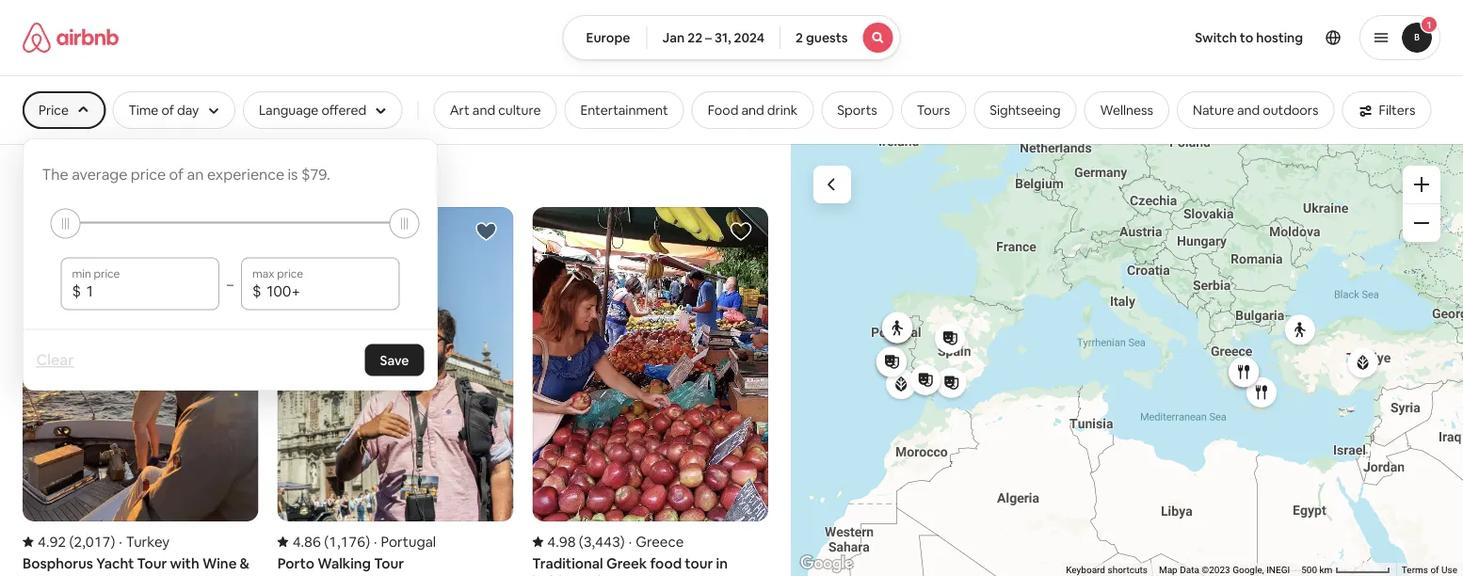 Task type: vqa. For each thing, say whether or not it's contained in the screenshot.
TRUST.
no



Task type: describe. For each thing, give the bounding box(es) containing it.
turkey
[[126, 533, 170, 551]]

none search field containing europe
[[563, 15, 901, 60]]

$ for 2nd $ "text field" from right
[[72, 282, 81, 301]]

2,000
[[23, 167, 57, 184]]

add to wishlist image
[[730, 220, 752, 243]]

google map
showing 20 experiences. region
[[791, 143, 1464, 576]]

yacht
[[96, 554, 134, 573]]

drink
[[767, 102, 798, 119]]

and for food
[[742, 102, 764, 119]]

Sports button
[[821, 91, 894, 129]]

hidden
[[532, 572, 578, 576]]

2 $ text field from the left
[[267, 282, 388, 301]]

· for · portugal
[[374, 533, 377, 551]]

4.92
[[38, 533, 66, 551]]

is
[[288, 165, 298, 184]]

$79.
[[301, 165, 330, 184]]

tour for turkey
[[137, 554, 167, 573]]

add to wishlist image for portugal
[[475, 220, 498, 243]]

(2,017)
[[69, 533, 115, 551]]

athens
[[581, 572, 629, 576]]

1 $ text field from the left
[[87, 282, 208, 301]]

jan
[[663, 29, 685, 46]]

keyboard
[[1066, 565, 1106, 576]]

$ for 1st $ "text field" from the right
[[252, 282, 261, 301]]

nature
[[1193, 102, 1235, 119]]

entertainment
[[581, 102, 668, 119]]

1 horizontal spatial of
[[1431, 565, 1440, 576]]

4.86 out of 5 average rating,  1,176 reviews image
[[278, 533, 370, 551]]

tour
[[685, 554, 713, 573]]

greek
[[606, 554, 647, 573]]

keyboard shortcuts
[[1066, 565, 1148, 576]]

and for art
[[473, 102, 496, 119]]

4.98 (3,443)
[[547, 533, 625, 551]]

inegi
[[1267, 565, 1290, 576]]

map data ©2023 google, inegi
[[1159, 565, 1290, 576]]

Tours button
[[901, 91, 967, 129]]

wellness
[[1100, 102, 1154, 119]]

sports
[[837, 102, 878, 119]]

(1,176)
[[324, 533, 370, 551]]

nature and outdoors
[[1193, 102, 1319, 119]]

porto walking tour
[[278, 554, 404, 573]]

clear
[[36, 350, 74, 370]]

save
[[380, 352, 409, 369]]

map
[[1159, 565, 1178, 576]]

sightseeing
[[990, 102, 1061, 119]]

bosphorus yacht tour with wine & music
[[23, 554, 250, 576]]

4.92 out of 5 average rating,  2,017 reviews image
[[23, 533, 115, 551]]

google,
[[1233, 565, 1264, 576]]

wine
[[202, 554, 237, 573]]

walking
[[318, 554, 371, 573]]

Nature and outdoors button
[[1177, 91, 1335, 129]]

4.86
[[293, 533, 321, 551]]

– inside button
[[705, 29, 712, 46]]

traditional
[[532, 554, 603, 573]]

experience
[[207, 165, 284, 184]]

km
[[1320, 565, 1333, 576]]

experiences
[[60, 167, 136, 184]]

bosphorus
[[23, 554, 93, 573]]

2024
[[734, 29, 765, 46]]

porto
[[278, 554, 315, 573]]

©2023
[[1202, 565, 1231, 576]]

europe
[[586, 29, 630, 46]]

art and culture
[[450, 102, 541, 119]]

food
[[650, 554, 682, 573]]

shortcuts
[[1108, 565, 1148, 576]]

2 guests button
[[780, 15, 901, 60]]

tours
[[917, 102, 951, 119]]

500
[[1302, 565, 1318, 576]]

4.92 (2,017)
[[38, 533, 115, 551]]

· greece
[[629, 533, 684, 551]]

2,000 experiences
[[23, 167, 136, 184]]

2
[[796, 29, 803, 46]]

art
[[450, 102, 470, 119]]

bosphorus yacht tour with wine & music group
[[23, 207, 259, 576]]

in
[[716, 554, 728, 573]]

Sightseeing button
[[974, 91, 1077, 129]]

Wellness button
[[1084, 91, 1170, 129]]

(3,443)
[[579, 533, 625, 551]]



Task type: locate. For each thing, give the bounding box(es) containing it.
$ text field
[[87, 282, 208, 301], [267, 282, 388, 301]]

4.86 (1,176)
[[293, 533, 370, 551]]

food and drink
[[708, 102, 798, 119]]

1 vertical spatial of
[[1431, 565, 1440, 576]]

· right (1,176)
[[374, 533, 377, 551]]

price
[[131, 165, 166, 184]]

0 horizontal spatial tour
[[137, 554, 167, 573]]

guests
[[806, 29, 848, 46]]

1 horizontal spatial add to wishlist image
[[475, 220, 498, 243]]

tour down · portugal
[[374, 554, 404, 573]]

1 tour from the left
[[137, 554, 167, 573]]

the
[[42, 165, 68, 184]]

price button
[[23, 91, 105, 129]]

music
[[23, 572, 61, 576]]

of left use
[[1431, 565, 1440, 576]]

save button
[[365, 344, 424, 376]]

porto walking tour group
[[278, 207, 514, 576]]

1 · from the left
[[119, 533, 122, 551]]

zoom out image
[[1415, 216, 1430, 231]]

with
[[170, 554, 199, 573]]

tour for portugal
[[374, 554, 404, 573]]

Entertainment button
[[565, 91, 684, 129]]

data
[[1180, 565, 1200, 576]]

· for · turkey
[[119, 533, 122, 551]]

· inside porto walking tour group
[[374, 533, 377, 551]]

2 horizontal spatial ·
[[629, 533, 632, 551]]

zoom in image
[[1415, 177, 1430, 192]]

google image
[[796, 552, 858, 576]]

terms of use link
[[1402, 565, 1458, 576]]

of left an
[[169, 165, 184, 184]]

3 and from the left
[[1237, 102, 1260, 119]]

Art and culture button
[[434, 91, 557, 129]]

None search field
[[563, 15, 901, 60]]

terms
[[1402, 565, 1429, 576]]

culture
[[498, 102, 541, 119]]

keyboard shortcuts button
[[1066, 564, 1148, 576]]

2 add to wishlist image from the left
[[475, 220, 498, 243]]

&
[[240, 554, 250, 573]]

1 horizontal spatial ·
[[374, 533, 377, 551]]

2 horizontal spatial and
[[1237, 102, 1260, 119]]

jan 22 – 31, 2024
[[663, 29, 765, 46]]

$
[[72, 282, 81, 301], [252, 282, 261, 301]]

terms of use
[[1402, 565, 1458, 576]]

and
[[473, 102, 496, 119], [742, 102, 764, 119], [1237, 102, 1260, 119]]

2 $ from the left
[[252, 282, 261, 301]]

add to wishlist image
[[220, 220, 243, 243], [475, 220, 498, 243]]

jan 22 – 31, 2024 button
[[647, 15, 781, 60]]

· portugal
[[374, 533, 436, 551]]

of
[[169, 165, 184, 184], [1431, 565, 1440, 576]]

1 horizontal spatial $
[[252, 282, 261, 301]]

0 vertical spatial of
[[169, 165, 184, 184]]

· for · greece
[[629, 533, 632, 551]]

1 horizontal spatial and
[[742, 102, 764, 119]]

0 vertical spatial –
[[705, 29, 712, 46]]

1 horizontal spatial tour
[[374, 554, 404, 573]]

2 tour from the left
[[374, 554, 404, 573]]

1 vertical spatial –
[[227, 275, 234, 292]]

add to wishlist image for turkey
[[220, 220, 243, 243]]

1 $ from the left
[[72, 282, 81, 301]]

· inside traditional greek food tour in hidden athens group
[[629, 533, 632, 551]]

1 and from the left
[[473, 102, 496, 119]]

1 add to wishlist image from the left
[[220, 220, 243, 243]]

profile element
[[923, 0, 1441, 75]]

greece
[[636, 533, 684, 551]]

· up greek
[[629, 533, 632, 551]]

500 km button
[[1296, 563, 1396, 576]]

1 horizontal spatial –
[[705, 29, 712, 46]]

and right nature
[[1237, 102, 1260, 119]]

use
[[1442, 565, 1458, 576]]

traditional greek food tour in hidden athens group
[[532, 207, 768, 576]]

2 guests
[[796, 29, 848, 46]]

2 and from the left
[[742, 102, 764, 119]]

4.98 out of 5 average rating,  3,443 reviews image
[[532, 533, 625, 551]]

and left drink
[[742, 102, 764, 119]]

traditional greek food tour in hidden athens
[[532, 554, 728, 576]]

0 horizontal spatial ·
[[119, 533, 122, 551]]

0 horizontal spatial of
[[169, 165, 184, 184]]

· inside bosphorus yacht tour with wine & music group
[[119, 533, 122, 551]]

portugal
[[381, 533, 436, 551]]

31,
[[715, 29, 731, 46]]

and inside 'button'
[[473, 102, 496, 119]]

outdoors
[[1263, 102, 1319, 119]]

2 · from the left
[[374, 533, 377, 551]]

0 horizontal spatial –
[[227, 275, 234, 292]]

and right art
[[473, 102, 496, 119]]

and for nature
[[1237, 102, 1260, 119]]

europe button
[[563, 15, 648, 60]]

0 horizontal spatial $ text field
[[87, 282, 208, 301]]

0 horizontal spatial and
[[473, 102, 496, 119]]

·
[[119, 533, 122, 551], [374, 533, 377, 551], [629, 533, 632, 551]]

1 horizontal spatial $ text field
[[267, 282, 388, 301]]

0 horizontal spatial $
[[72, 282, 81, 301]]

3 · from the left
[[629, 533, 632, 551]]

an
[[187, 165, 204, 184]]

the average price of an experience is $79.
[[42, 165, 330, 184]]

–
[[705, 29, 712, 46], [227, 275, 234, 292]]

clear button
[[27, 341, 83, 379]]

· turkey
[[119, 533, 170, 551]]

22
[[688, 29, 703, 46]]

average
[[72, 165, 127, 184]]

· up yacht
[[119, 533, 122, 551]]

tour inside the bosphorus yacht tour with wine & music
[[137, 554, 167, 573]]

food
[[708, 102, 739, 119]]

tour down the turkey
[[137, 554, 167, 573]]

4.98
[[547, 533, 576, 551]]

tour
[[137, 554, 167, 573], [374, 554, 404, 573]]

Food and drink button
[[692, 91, 814, 129]]

0 horizontal spatial add to wishlist image
[[220, 220, 243, 243]]

price
[[39, 102, 69, 119]]

500 km
[[1302, 565, 1335, 576]]



